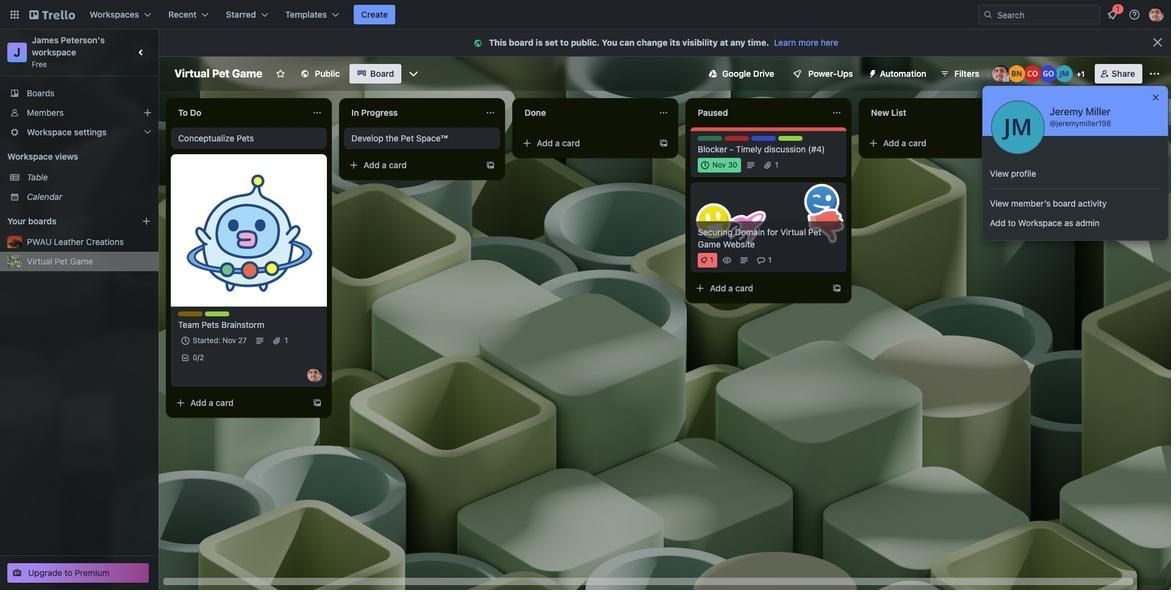 Task type: describe. For each thing, give the bounding box(es) containing it.
timely
[[736, 144, 762, 154]]

boards
[[27, 88, 55, 98]]

add for paused
[[710, 283, 727, 294]]

christina overa (christinaovera) image
[[1025, 65, 1042, 82]]

its
[[670, 37, 681, 48]]

is
[[536, 37, 543, 48]]

Board name text field
[[168, 64, 269, 84]]

table link
[[27, 172, 151, 184]]

color: red, title: "blocker" element
[[725, 136, 752, 145]]

upgrade to premium link
[[7, 564, 149, 584]]

view for view profile
[[991, 168, 1010, 179]]

To Do text field
[[171, 103, 305, 123]]

team pets brainstorm link
[[178, 319, 320, 331]]

add for done
[[537, 138, 553, 148]]

more
[[799, 37, 819, 48]]

power-ups button
[[785, 64, 861, 84]]

1 vertical spatial nov
[[223, 336, 236, 345]]

switch to… image
[[9, 9, 21, 21]]

drive
[[754, 68, 775, 79]]

nov inside nov 30 option
[[713, 161, 727, 170]]

to do
[[178, 107, 202, 118]]

primary element
[[0, 0, 1172, 29]]

as
[[1065, 218, 1074, 228]]

free
[[32, 60, 47, 69]]

a for to do
[[209, 398, 214, 408]]

+
[[1077, 70, 1082, 79]]

a for done
[[556, 138, 560, 148]]

done
[[525, 107, 546, 118]]

securing
[[698, 227, 733, 237]]

In Progress text field
[[344, 103, 479, 123]]

card for to do
[[216, 398, 234, 408]]

progress
[[361, 107, 398, 118]]

james peterson's workspace free
[[32, 35, 107, 69]]

the
[[386, 133, 399, 143]]

blocker fyi
[[725, 136, 763, 145]]

1 down securing domain for virtual pet game website link
[[769, 256, 772, 265]]

view profile
[[991, 168, 1037, 179]]

1 vertical spatial virtual pet game
[[27, 256, 93, 267]]

public button
[[293, 64, 347, 84]]

view member's board activity
[[991, 198, 1107, 209]]

table
[[27, 172, 48, 183]]

(#4)
[[809, 144, 826, 154]]

color: green, title: "goal" element
[[698, 136, 723, 145]]

paused
[[698, 107, 729, 118]]

add for to do
[[190, 398, 207, 408]]

laugh image
[[800, 180, 844, 224]]

peterson's
[[61, 35, 105, 45]]

workspace settings
[[27, 127, 107, 137]]

pets for conceptualize
[[237, 133, 254, 143]]

share
[[1113, 68, 1136, 79]]

virtual inside securing domain for virtual pet game website
[[781, 227, 807, 237]]

-
[[730, 144, 734, 154]]

add a card button for paused
[[691, 279, 828, 298]]

+ 1
[[1077, 70, 1086, 79]]

new list
[[872, 107, 907, 118]]

pwau
[[27, 237, 52, 247]]

a for in progress
[[382, 160, 387, 170]]

list
[[892, 107, 907, 118]]

visibility
[[683, 37, 718, 48]]

develop
[[352, 133, 384, 143]]

pet inside virtual pet game text box
[[212, 67, 230, 80]]

ben nelson (bennelson96) image
[[1009, 65, 1026, 82]]

blocker for blocker - timely discussion (#4)
[[698, 144, 728, 154]]

views
[[55, 151, 78, 162]]

Paused text field
[[691, 103, 825, 123]]

@
[[1050, 119, 1057, 128]]

filters button
[[937, 64, 984, 84]]

started:
[[193, 336, 221, 345]]

sm image for this board is set to public. you can change its visibility at any time.
[[472, 37, 489, 49]]

creations
[[86, 237, 124, 247]]

pets for team
[[202, 320, 219, 330]]

/
[[197, 353, 200, 363]]

templates button
[[278, 5, 347, 24]]

virtual pet game link
[[27, 256, 151, 268]]

jeremymiller198
[[1057, 119, 1112, 128]]

add for new list
[[884, 138, 900, 148]]

add board image
[[142, 217, 151, 226]]

templates
[[285, 9, 327, 20]]

close image
[[1152, 93, 1162, 103]]

pet right the
[[401, 133, 414, 143]]

jeremy
[[1050, 106, 1084, 117]]

search image
[[984, 10, 994, 20]]

pet inside virtual pet game link
[[55, 256, 68, 267]]

nov 30
[[713, 161, 738, 170]]

team for team task
[[205, 312, 224, 321]]

0 horizontal spatial james peterson (jamespeterson93) image
[[993, 65, 1010, 82]]

team pets brainstorm
[[178, 320, 264, 330]]

develop the pet space™️ link
[[352, 132, 493, 145]]

conceptualize pets
[[178, 133, 254, 143]]

gary orlando (garyorlando) image
[[1040, 65, 1058, 82]]

add to workspace as admin
[[991, 218, 1100, 228]]

set
[[545, 37, 558, 48]]

add for in progress
[[364, 160, 380, 170]]

miller
[[1086, 106, 1111, 117]]

securing domain for virtual pet game website
[[698, 227, 822, 250]]

learn more here link
[[770, 37, 839, 48]]

james peterson's workspace link
[[32, 35, 107, 57]]

task
[[226, 312, 242, 321]]

star or unstar board image
[[276, 69, 286, 79]]

share button
[[1095, 64, 1143, 84]]

automation button
[[863, 64, 934, 84]]

Nov 30 checkbox
[[698, 158, 741, 173]]

card for new list
[[909, 138, 927, 148]]

workspace for workspace views
[[7, 151, 53, 162]]

customize views image
[[408, 68, 420, 80]]

27
[[238, 336, 247, 345]]

public
[[315, 68, 340, 79]]

jeremy miller (jeremymiller198) image
[[992, 101, 1046, 154]]

open information menu image
[[1129, 9, 1141, 21]]

j
[[14, 45, 21, 59]]

at
[[720, 37, 729, 48]]



Task type: vqa. For each thing, say whether or not it's contained in the screenshot.
'EMAILS'
no



Task type: locate. For each thing, give the bounding box(es) containing it.
pets up started:
[[202, 320, 219, 330]]

james
[[32, 35, 59, 45]]

workspace settings button
[[0, 123, 159, 142]]

1 horizontal spatial sm image
[[863, 64, 881, 81]]

add a card button down 2
[[171, 394, 308, 413]]

add down view profile
[[991, 218, 1006, 228]]

member's
[[1012, 198, 1051, 209]]

card for paused
[[736, 283, 754, 294]]

in
[[352, 107, 359, 118]]

add a card down website
[[710, 283, 754, 294]]

virtual pet game inside text box
[[175, 67, 263, 80]]

1 horizontal spatial virtual pet game
[[175, 67, 263, 80]]

view left member's
[[991, 198, 1010, 209]]

team inside 'team pets brainstorm' link
[[178, 320, 199, 330]]

2 horizontal spatial to
[[1009, 218, 1017, 228]]

board left is
[[509, 37, 534, 48]]

0 horizontal spatial virtual
[[27, 256, 52, 267]]

your boards
[[7, 216, 57, 226]]

1 vertical spatial to
[[1009, 218, 1017, 228]]

board up as
[[1054, 198, 1077, 209]]

color: bold lime, title: "team task" element
[[205, 312, 242, 321]]

to right upgrade
[[65, 568, 72, 579]]

1 view from the top
[[991, 168, 1010, 179]]

nov left 30
[[713, 161, 727, 170]]

pet down laugh image on the right top of page
[[809, 227, 822, 237]]

1 horizontal spatial nov
[[713, 161, 727, 170]]

1
[[1082, 70, 1086, 79], [776, 161, 779, 170], [710, 256, 714, 265], [769, 256, 772, 265], [285, 336, 288, 345]]

add down the 0 / 2
[[190, 398, 207, 408]]

0 horizontal spatial game
[[70, 256, 93, 267]]

you
[[602, 37, 618, 48]]

0 vertical spatial game
[[232, 67, 263, 80]]

1 vertical spatial workspace
[[7, 151, 53, 162]]

this member is an admin of this board. image
[[1004, 77, 1009, 82]]

google drive icon image
[[709, 70, 718, 78]]

add a card for in progress
[[364, 160, 407, 170]]

1 right jeremy miller (jeremymiller198) icon
[[1082, 70, 1086, 79]]

your boards with 2 items element
[[7, 214, 123, 229]]

workspace inside dropdown button
[[27, 127, 72, 137]]

started: nov 27
[[193, 336, 247, 345]]

pets down the to do text box
[[237, 133, 254, 143]]

blocker - timely discussion (#4) link
[[698, 143, 840, 156]]

create from template… image
[[1006, 139, 1016, 148], [486, 161, 496, 170], [833, 284, 842, 294], [313, 399, 322, 408]]

any
[[731, 37, 746, 48]]

view for view member's board activity
[[991, 198, 1010, 209]]

create from template… image for to do
[[313, 399, 322, 408]]

add up @
[[1055, 106, 1071, 117]]

fyi
[[752, 136, 763, 145]]

pwau leather creations link
[[27, 236, 151, 248]]

team task
[[205, 312, 242, 321]]

30
[[729, 161, 738, 170]]

blocker
[[725, 136, 752, 145], [698, 144, 728, 154]]

workspace for workspace settings
[[27, 127, 72, 137]]

workspace up table
[[7, 151, 53, 162]]

domain
[[735, 227, 765, 237]]

virtual pet game up the to do text box
[[175, 67, 263, 80]]

show menu image
[[1149, 68, 1162, 80]]

game inside virtual pet game text box
[[232, 67, 263, 80]]

workspace
[[27, 127, 72, 137], [7, 151, 53, 162], [1019, 218, 1063, 228]]

your
[[7, 216, 26, 226]]

add a card
[[537, 138, 581, 148], [884, 138, 927, 148], [364, 160, 407, 170], [710, 283, 754, 294], [190, 398, 234, 408]]

power-ups
[[809, 68, 854, 79]]

1 vertical spatial pets
[[202, 320, 219, 330]]

nov left 27 on the bottom of page
[[223, 336, 236, 345]]

0 vertical spatial to
[[561, 37, 569, 48]]

board link
[[350, 64, 402, 84]]

2 vertical spatial to
[[65, 568, 72, 579]]

website
[[724, 239, 755, 250]]

starred button
[[219, 5, 276, 24]]

1 vertical spatial view
[[991, 198, 1010, 209]]

add down website
[[710, 283, 727, 294]]

add a card down list
[[884, 138, 927, 148]]

space™️
[[416, 133, 448, 143]]

0 horizontal spatial virtual pet game
[[27, 256, 93, 267]]

workspace down view member's board activity
[[1019, 218, 1063, 228]]

automation
[[881, 68, 927, 79]]

calendar
[[27, 192, 62, 202]]

0 vertical spatial sm image
[[472, 37, 489, 49]]

to
[[178, 107, 188, 118]]

change
[[637, 37, 668, 48]]

to for upgrade to premium
[[65, 568, 72, 579]]

create button
[[354, 5, 396, 24]]

blocker - timely discussion (#4)
[[698, 144, 826, 154]]

2 view from the top
[[991, 198, 1010, 209]]

virtual right for
[[781, 227, 807, 237]]

goal
[[698, 136, 714, 145]]

game left star or unstar board icon
[[232, 67, 263, 80]]

virtual
[[175, 67, 210, 80], [781, 227, 807, 237], [27, 256, 52, 267]]

1 vertical spatial james peterson (jamespeterson93) image
[[993, 65, 1010, 82]]

add a card down done
[[537, 138, 581, 148]]

workspace
[[32, 47, 76, 57]]

sm image for automation
[[863, 64, 881, 81]]

card for done
[[562, 138, 581, 148]]

blocker left fyi
[[725, 136, 752, 145]]

view left profile
[[991, 168, 1010, 179]]

pet up the to do text box
[[212, 67, 230, 80]]

pet inside securing domain for virtual pet game website
[[809, 227, 822, 237]]

0 horizontal spatial pets
[[202, 320, 219, 330]]

0 vertical spatial workspace
[[27, 127, 72, 137]]

2 horizontal spatial game
[[698, 239, 721, 250]]

0 horizontal spatial sm image
[[472, 37, 489, 49]]

team left the task
[[205, 312, 224, 321]]

0 / 2
[[193, 353, 204, 363]]

2 horizontal spatial virtual
[[781, 227, 807, 237]]

blocker up nov 30 option
[[698, 144, 728, 154]]

settings
[[74, 127, 107, 137]]

calendar link
[[27, 191, 151, 203]]

add a card button down new list text box
[[864, 134, 1001, 153]]

starred
[[226, 9, 256, 20]]

james peterson (jamespeterson93) image left christina overa (christinaovera) icon
[[993, 65, 1010, 82]]

2 vertical spatial game
[[70, 256, 93, 267]]

new
[[872, 107, 890, 118]]

game inside securing domain for virtual pet game website
[[698, 239, 721, 250]]

color: yellow, title: none image
[[178, 312, 203, 317]]

boards
[[28, 216, 57, 226]]

upgrade
[[28, 568, 62, 579]]

sm image
[[472, 37, 489, 49], [863, 64, 881, 81]]

2 vertical spatial workspace
[[1019, 218, 1063, 228]]

recent
[[168, 9, 197, 20]]

add a card button down website
[[691, 279, 828, 298]]

recent button
[[161, 5, 216, 24]]

james peterson (jamespeterson93) image
[[1150, 7, 1165, 22], [993, 65, 1010, 82]]

this board is set to public. you can change its visibility at any time. learn more here
[[489, 37, 839, 48]]

workspace navigation collapse icon image
[[133, 44, 150, 61]]

to down member's
[[1009, 218, 1017, 228]]

add a card for to do
[[190, 398, 234, 408]]

members
[[27, 107, 64, 118]]

1 vertical spatial sm image
[[863, 64, 881, 81]]

team
[[205, 312, 224, 321], [178, 320, 199, 330]]

a for new list
[[902, 138, 907, 148]]

create from template… image for new list
[[1006, 139, 1016, 148]]

1 horizontal spatial board
[[1054, 198, 1077, 209]]

1 notification image
[[1106, 7, 1121, 22]]

game down securing
[[698, 239, 721, 250]]

add a card button down develop the pet space™️ link
[[344, 156, 481, 175]]

pet
[[212, 67, 230, 80], [401, 133, 414, 143], [809, 227, 822, 237], [55, 256, 68, 267]]

james peterson (jamespeterson93) image
[[308, 368, 322, 383]]

do
[[190, 107, 202, 118]]

securing domain for virtual pet game website link
[[698, 226, 840, 251]]

time.
[[748, 37, 770, 48]]

add a card button for done
[[518, 134, 654, 153]]

1 horizontal spatial james peterson (jamespeterson93) image
[[1150, 7, 1165, 22]]

add a card down 2
[[190, 398, 234, 408]]

to right set
[[561, 37, 569, 48]]

boards link
[[0, 84, 159, 103]]

0 horizontal spatial nov
[[223, 336, 236, 345]]

1 vertical spatial virtual
[[781, 227, 807, 237]]

team down color: yellow, title: none image
[[178, 320, 199, 330]]

team for team pets brainstorm
[[178, 320, 199, 330]]

0 horizontal spatial team
[[178, 320, 199, 330]]

color: bold lime, title: none image
[[779, 136, 803, 141]]

virtual pet game down leather at the top
[[27, 256, 93, 267]]

nov
[[713, 161, 727, 170], [223, 336, 236, 345]]

game inside virtual pet game link
[[70, 256, 93, 267]]

add a card button for new list
[[864, 134, 1001, 153]]

add a card button for to do
[[171, 394, 308, 413]]

0 vertical spatial virtual
[[175, 67, 210, 80]]

workspace views
[[7, 151, 78, 162]]

sm image left is
[[472, 37, 489, 49]]

sm image inside automation button
[[863, 64, 881, 81]]

here
[[821, 37, 839, 48]]

workspace down members
[[27, 127, 72, 137]]

1 vertical spatial board
[[1054, 198, 1077, 209]]

for
[[768, 227, 779, 237]]

pet down leather at the top
[[55, 256, 68, 267]]

to for add to workspace as admin
[[1009, 218, 1017, 228]]

google drive button
[[702, 64, 782, 84]]

add a card button down done text field
[[518, 134, 654, 153]]

0 vertical spatial view
[[991, 168, 1010, 179]]

virtual up to do
[[175, 67, 210, 80]]

develop the pet space™️
[[352, 133, 448, 143]]

create from template… image for paused
[[833, 284, 842, 294]]

1 vertical spatial game
[[698, 239, 721, 250]]

1 down 'team pets brainstorm' link
[[285, 336, 288, 345]]

1 down blocker - timely discussion (#4) link
[[776, 161, 779, 170]]

virtual inside text box
[[175, 67, 210, 80]]

blocker for blocker fyi
[[725, 136, 752, 145]]

jeremy miller @ jeremymiller198
[[1050, 106, 1112, 128]]

0 vertical spatial virtual pet game
[[175, 67, 263, 80]]

in progress
[[352, 107, 398, 118]]

power-
[[809, 68, 838, 79]]

1 down securing
[[710, 256, 714, 265]]

card for in progress
[[389, 160, 407, 170]]

discussion
[[765, 144, 806, 154]]

pets
[[237, 133, 254, 143], [202, 320, 219, 330]]

can
[[620, 37, 635, 48]]

add a card for paused
[[710, 283, 754, 294]]

add down new list
[[884, 138, 900, 148]]

0 horizontal spatial board
[[509, 37, 534, 48]]

add down develop
[[364, 160, 380, 170]]

0 vertical spatial james peterson (jamespeterson93) image
[[1150, 7, 1165, 22]]

1 horizontal spatial team
[[205, 312, 224, 321]]

james peterson (jamespeterson93) image right 'open information menu' image
[[1150, 7, 1165, 22]]

game down pwau leather creations
[[70, 256, 93, 267]]

create from template… image
[[659, 139, 669, 148]]

0 vertical spatial nov
[[713, 161, 727, 170]]

add inside button
[[1055, 106, 1071, 117]]

1 horizontal spatial virtual
[[175, 67, 210, 80]]

create
[[361, 9, 388, 20]]

workspaces button
[[82, 5, 159, 24]]

profile
[[1012, 168, 1037, 179]]

2 vertical spatial virtual
[[27, 256, 52, 267]]

board
[[371, 68, 394, 79]]

color: blue, title: "fyi" element
[[752, 136, 776, 145]]

a for paused
[[729, 283, 734, 294]]

sm image right ups on the top right of page
[[863, 64, 881, 81]]

1 horizontal spatial to
[[561, 37, 569, 48]]

0 vertical spatial pets
[[237, 133, 254, 143]]

jeremy miller (jeremymiller198) image
[[1056, 65, 1073, 82]]

create from template… image for in progress
[[486, 161, 496, 170]]

2
[[200, 353, 204, 363]]

google
[[723, 68, 751, 79]]

virtual down the pwau
[[27, 256, 52, 267]]

add a card for new list
[[884, 138, 927, 148]]

premium
[[75, 568, 110, 579]]

Search field
[[994, 5, 1101, 24]]

add down done
[[537, 138, 553, 148]]

add a card down the
[[364, 160, 407, 170]]

0 vertical spatial board
[[509, 37, 534, 48]]

add a card button
[[518, 134, 654, 153], [864, 134, 1001, 153], [344, 156, 481, 175], [691, 279, 828, 298], [171, 394, 308, 413]]

back to home image
[[29, 5, 75, 24]]

1 horizontal spatial game
[[232, 67, 263, 80]]

0 horizontal spatial to
[[65, 568, 72, 579]]

New List text field
[[864, 103, 999, 123]]

add a card button for in progress
[[344, 156, 481, 175]]

Done text field
[[518, 103, 652, 123]]

1 horizontal spatial pets
[[237, 133, 254, 143]]

add a card for done
[[537, 138, 581, 148]]

add another list
[[1055, 106, 1119, 117]]

learn
[[775, 37, 797, 48]]

view
[[991, 168, 1010, 179], [991, 198, 1010, 209]]



